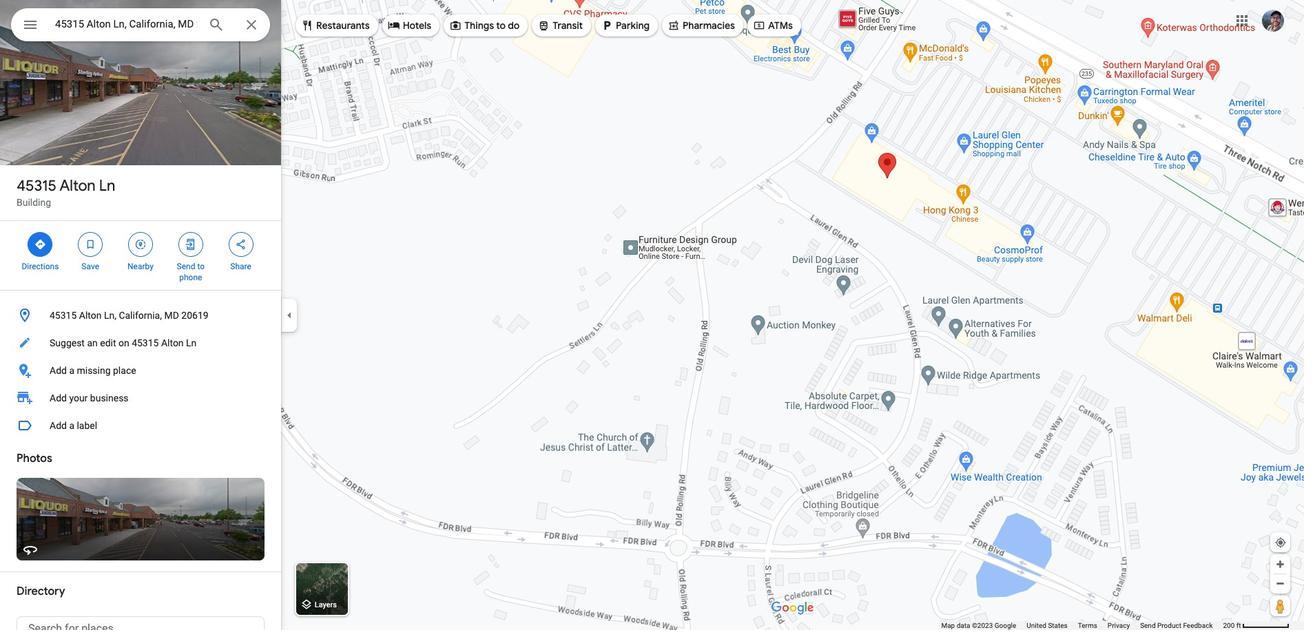 Task type: locate. For each thing, give the bounding box(es) containing it.
 hotels
[[388, 18, 432, 33]]

alton
[[60, 176, 96, 196], [79, 310, 102, 321], [161, 338, 184, 349]]

1 a from the top
[[69, 365, 74, 376]]

0 vertical spatial a
[[69, 365, 74, 376]]

45315 for ln
[[17, 176, 56, 196]]

california,
[[119, 310, 162, 321]]

1 horizontal spatial send
[[1141, 622, 1156, 630]]

to
[[497, 19, 506, 32], [197, 262, 205, 272]]

feedback
[[1184, 622, 1214, 630]]


[[84, 237, 97, 252]]

ln inside button
[[186, 338, 197, 349]]

business
[[90, 393, 129, 404]]

2 add from the top
[[50, 393, 67, 404]]

a inside add a missing place button
[[69, 365, 74, 376]]

footer containing map data ©2023 google
[[942, 622, 1224, 631]]

send inside send to phone
[[177, 262, 195, 272]]

45315 alton ln main content
[[0, 0, 281, 631]]

zoom out image
[[1276, 579, 1286, 589]]

a left missing
[[69, 365, 74, 376]]

0 vertical spatial to
[[497, 19, 506, 32]]

show your location image
[[1275, 537, 1288, 549]]

1 add from the top
[[50, 365, 67, 376]]

None field
[[55, 16, 197, 32]]

45315 Alton Ln, California, MD 20619 field
[[11, 8, 270, 41]]

data
[[957, 622, 971, 630]]

None text field
[[17, 617, 265, 631]]

add a missing place button
[[0, 357, 281, 385]]

add for add a label
[[50, 420, 67, 432]]

on
[[119, 338, 129, 349]]

add your business
[[50, 393, 129, 404]]

nearby
[[128, 262, 154, 272]]

add down suggest
[[50, 365, 67, 376]]

 search field
[[11, 8, 270, 44]]


[[185, 237, 197, 252]]

send inside button
[[1141, 622, 1156, 630]]

to inside  things to do
[[497, 19, 506, 32]]

send left product
[[1141, 622, 1156, 630]]

photos
[[17, 452, 52, 466]]

to inside send to phone
[[197, 262, 205, 272]]

to up phone
[[197, 262, 205, 272]]

your
[[69, 393, 88, 404]]

ln
[[99, 176, 115, 196], [186, 338, 197, 349]]

edit
[[100, 338, 116, 349]]

add left your
[[50, 393, 67, 404]]

add a label button
[[0, 412, 281, 440]]

place
[[113, 365, 136, 376]]

hotels
[[403, 19, 432, 32]]

3 add from the top
[[50, 420, 67, 432]]

map data ©2023 google
[[942, 622, 1017, 630]]

add inside 'button'
[[50, 420, 67, 432]]


[[22, 15, 39, 34]]

restaurants
[[316, 19, 370, 32]]

45315 up "building"
[[17, 176, 56, 196]]

a for label
[[69, 420, 74, 432]]

none field inside 45315 alton ln, california, md 20619 field
[[55, 16, 197, 32]]

45315 for ln,
[[50, 310, 77, 321]]

1 vertical spatial send
[[1141, 622, 1156, 630]]

1 vertical spatial alton
[[79, 310, 102, 321]]

alton inside 45315 alton ln building
[[60, 176, 96, 196]]

45315 right on
[[132, 338, 159, 349]]


[[601, 18, 614, 33]]

add inside button
[[50, 365, 67, 376]]

terms
[[1079, 622, 1098, 630]]

0 vertical spatial add
[[50, 365, 67, 376]]

a for missing
[[69, 365, 74, 376]]


[[450, 18, 462, 33]]

united states
[[1027, 622, 1068, 630]]

terms button
[[1079, 622, 1098, 631]]

45315 inside 45315 alton ln building
[[17, 176, 56, 196]]

alton left 'ln,'
[[79, 310, 102, 321]]

missing
[[77, 365, 111, 376]]

to left do
[[497, 19, 506, 32]]

0 vertical spatial send
[[177, 262, 195, 272]]

a inside add a label 'button'
[[69, 420, 74, 432]]

send up phone
[[177, 262, 195, 272]]

2 vertical spatial add
[[50, 420, 67, 432]]

a left label
[[69, 420, 74, 432]]

states
[[1049, 622, 1068, 630]]

45315 alton ln, california, md 20619 button
[[0, 302, 281, 329]]

0 horizontal spatial to
[[197, 262, 205, 272]]

0 horizontal spatial send
[[177, 262, 195, 272]]

directory
[[17, 585, 65, 599]]

 pharmacies
[[668, 18, 735, 33]]

save
[[82, 262, 99, 272]]

send to phone
[[177, 262, 205, 283]]


[[538, 18, 550, 33]]

1 vertical spatial to
[[197, 262, 205, 272]]

ln inside 45315 alton ln building
[[99, 176, 115, 196]]

alton down md
[[161, 338, 184, 349]]

45315 up suggest
[[50, 310, 77, 321]]


[[753, 18, 766, 33]]

 transit
[[538, 18, 583, 33]]

1 horizontal spatial to
[[497, 19, 506, 32]]

atms
[[769, 19, 793, 32]]

1 vertical spatial 45315
[[50, 310, 77, 321]]

1 vertical spatial add
[[50, 393, 67, 404]]

add left label
[[50, 420, 67, 432]]

©2023
[[973, 622, 993, 630]]

45315
[[17, 176, 56, 196], [50, 310, 77, 321], [132, 338, 159, 349]]

a
[[69, 365, 74, 376], [69, 420, 74, 432]]

1 vertical spatial ln
[[186, 338, 197, 349]]

0 vertical spatial ln
[[99, 176, 115, 196]]

footer
[[942, 622, 1224, 631]]

1 vertical spatial a
[[69, 420, 74, 432]]

0 vertical spatial 45315
[[17, 176, 56, 196]]

 atms
[[753, 18, 793, 33]]

google maps element
[[0, 0, 1305, 631]]

0 vertical spatial alton
[[60, 176, 96, 196]]

pharmacies
[[683, 19, 735, 32]]

alton for ln
[[60, 176, 96, 196]]

1 horizontal spatial ln
[[186, 338, 197, 349]]

add
[[50, 365, 67, 376], [50, 393, 67, 404], [50, 420, 67, 432]]


[[301, 18, 314, 33]]

2 a from the top
[[69, 420, 74, 432]]

alton up 
[[60, 176, 96, 196]]

0 horizontal spatial ln
[[99, 176, 115, 196]]

label
[[77, 420, 97, 432]]

send
[[177, 262, 195, 272], [1141, 622, 1156, 630]]



Task type: describe. For each thing, give the bounding box(es) containing it.
an
[[87, 338, 98, 349]]

phone
[[179, 273, 202, 283]]

united states button
[[1027, 622, 1068, 631]]

transit
[[553, 19, 583, 32]]

suggest
[[50, 338, 85, 349]]

share
[[230, 262, 252, 272]]

45315 alton ln building
[[17, 176, 115, 208]]

alton for ln,
[[79, 310, 102, 321]]

200 ft button
[[1224, 622, 1290, 630]]

ft
[[1237, 622, 1242, 630]]


[[235, 237, 247, 252]]

product
[[1158, 622, 1182, 630]]

ln,
[[104, 310, 116, 321]]

do
[[508, 19, 520, 32]]

 parking
[[601, 18, 650, 33]]


[[668, 18, 680, 33]]

add your business link
[[0, 385, 281, 412]]

add for add your business
[[50, 393, 67, 404]]

2 vertical spatial 45315
[[132, 338, 159, 349]]

footer inside google maps element
[[942, 622, 1224, 631]]


[[34, 237, 46, 252]]

parking
[[616, 19, 650, 32]]

200
[[1224, 622, 1235, 630]]

map
[[942, 622, 956, 630]]

united
[[1027, 622, 1047, 630]]

add for add a missing place
[[50, 365, 67, 376]]

layers
[[315, 601, 337, 610]]

send for send to phone
[[177, 262, 195, 272]]

send product feedback button
[[1141, 622, 1214, 631]]

 button
[[11, 8, 50, 44]]

add a label
[[50, 420, 97, 432]]

2 vertical spatial alton
[[161, 338, 184, 349]]

actions for 45315 alton ln region
[[0, 221, 281, 290]]

zoom in image
[[1276, 560, 1286, 570]]

suggest an edit on 45315 alton ln button
[[0, 329, 281, 357]]


[[388, 18, 400, 33]]

add a missing place
[[50, 365, 136, 376]]

things
[[465, 19, 494, 32]]

 things to do
[[450, 18, 520, 33]]

suggest an edit on 45315 alton ln
[[50, 338, 197, 349]]

privacy
[[1108, 622, 1131, 630]]

send product feedback
[[1141, 622, 1214, 630]]

privacy button
[[1108, 622, 1131, 631]]

send for send product feedback
[[1141, 622, 1156, 630]]

200 ft
[[1224, 622, 1242, 630]]


[[134, 237, 147, 252]]

45315 alton ln, california, md 20619
[[50, 310, 209, 321]]

building
[[17, 197, 51, 208]]

google
[[995, 622, 1017, 630]]

collapse side panel image
[[282, 308, 297, 323]]

google account: cj baylor  
(christian.baylor@adept.ai) image
[[1263, 9, 1285, 31]]

show street view coverage image
[[1271, 596, 1291, 617]]

md
[[164, 310, 179, 321]]

 restaurants
[[301, 18, 370, 33]]

directions
[[22, 262, 59, 272]]

none text field inside "45315 alton ln" main content
[[17, 617, 265, 631]]

20619
[[181, 310, 209, 321]]



Task type: vqa. For each thing, say whether or not it's contained in the screenshot.
"Add your business" link
yes



